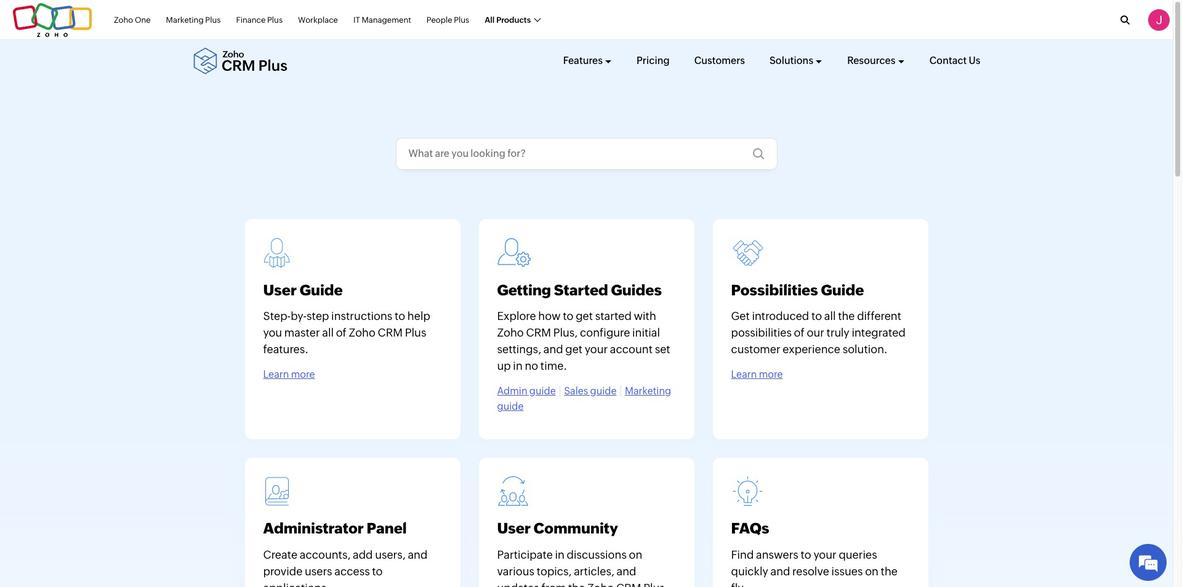 Task type: vqa. For each thing, say whether or not it's contained in the screenshot.
to in the Create accounts, add users, and provide users access to applications.
yes



Task type: locate. For each thing, give the bounding box(es) containing it.
to inside get introduced to all the different possibilities of our truly integrated customer experience solution.
[[812, 310, 822, 323]]

marketing inside marketing guide
[[625, 386, 672, 397]]

zoho left one
[[114, 15, 133, 24]]

community
[[534, 521, 618, 537]]

0 horizontal spatial learn more
[[263, 369, 315, 381]]

of down instructions
[[336, 326, 347, 339]]

0 horizontal spatial learn
[[263, 369, 289, 381]]

of left our
[[794, 326, 805, 339]]

user
[[263, 282, 297, 298], [497, 521, 531, 537]]

get up plus,
[[576, 310, 593, 323]]

1 horizontal spatial more
[[759, 369, 783, 381]]

all down step
[[322, 326, 334, 339]]

2 of from the left
[[794, 326, 805, 339]]

2 learn more from the left
[[732, 369, 783, 381]]

marketing down set
[[625, 386, 672, 397]]

get down plus,
[[566, 343, 583, 356]]

the down the articles,
[[569, 582, 585, 588]]

plus right finance
[[267, 15, 283, 24]]

marketing plus
[[166, 15, 221, 24]]

0 horizontal spatial of
[[336, 326, 347, 339]]

to up our
[[812, 310, 822, 323]]

1 horizontal spatial learn more
[[732, 369, 783, 381]]

1 vertical spatial in
[[555, 549, 565, 562]]

to inside step-by-step instructions to help you master all of zoho crm plus features.
[[395, 310, 405, 323]]

plus right people
[[454, 15, 470, 24]]

1 learn from the left
[[263, 369, 289, 381]]

1 vertical spatial the
[[881, 565, 898, 578]]

1 horizontal spatial zoho
[[349, 326, 376, 339]]

1 vertical spatial get
[[566, 343, 583, 356]]

get
[[576, 310, 593, 323], [566, 343, 583, 356]]

1 horizontal spatial in
[[555, 549, 565, 562]]

resources
[[848, 55, 896, 66]]

0 horizontal spatial user
[[263, 282, 297, 298]]

to
[[395, 310, 405, 323], [563, 310, 574, 323], [812, 310, 822, 323], [801, 549, 812, 562], [372, 565, 383, 578]]

user up 'step-'
[[263, 282, 297, 298]]

get
[[732, 310, 750, 323]]

on inside the participate in discussions on various topics, articles, and updates from the zoho crm pl
[[629, 549, 643, 562]]

1 vertical spatial marketing
[[625, 386, 672, 397]]

integrated
[[852, 326, 906, 339]]

with
[[634, 310, 657, 323]]

0 vertical spatial the
[[838, 310, 855, 323]]

marketing guide
[[497, 386, 672, 413]]

learn more down features.
[[263, 369, 315, 381]]

create accounts, add users, and provide users access to applications.
[[263, 549, 428, 588]]

1 horizontal spatial your
[[814, 549, 837, 562]]

2 horizontal spatial zoho
[[588, 582, 614, 588]]

to inside explore how to get started with zoho crm plus, configure initial settings, and get your account set up in no time.
[[563, 310, 574, 323]]

the up 'truly'
[[838, 310, 855, 323]]

time.
[[541, 360, 567, 373]]

the inside find answers to your queries quickly and resolve issues on the fly.
[[881, 565, 898, 578]]

pricing link
[[637, 47, 670, 75]]

in up the topics,
[[555, 549, 565, 562]]

step-by-step instructions to help you master all of zoho crm plus features.
[[263, 310, 430, 356]]

to down users,
[[372, 565, 383, 578]]

0 horizontal spatial more
[[291, 369, 315, 381]]

and down answers
[[771, 565, 791, 578]]

1 vertical spatial user
[[497, 521, 531, 537]]

0 horizontal spatial guide
[[300, 282, 343, 298]]

all up 'truly'
[[825, 310, 836, 323]]

topics,
[[537, 565, 572, 578]]

more down customer at the right of the page
[[759, 369, 783, 381]]

1 more from the left
[[291, 369, 315, 381]]

2 guide from the left
[[821, 282, 865, 298]]

panel
[[367, 521, 407, 537]]

1 guide from the left
[[300, 282, 343, 298]]

0 horizontal spatial on
[[629, 549, 643, 562]]

1 horizontal spatial marketing
[[625, 386, 672, 397]]

0 vertical spatial your
[[585, 343, 608, 356]]

faqs
[[732, 521, 770, 537]]

more
[[291, 369, 315, 381], [759, 369, 783, 381]]

possibilities
[[732, 282, 819, 298]]

learn more
[[263, 369, 315, 381], [732, 369, 783, 381]]

introduced
[[752, 310, 810, 323]]

explore how to get started with zoho crm plus, configure initial settings, and get your account set up in no time.
[[497, 310, 671, 373]]

to up plus,
[[563, 310, 574, 323]]

0 vertical spatial get
[[576, 310, 593, 323]]

and right users,
[[408, 549, 428, 562]]

crm inside step-by-step instructions to help you master all of zoho crm plus features.
[[378, 326, 403, 339]]

add
[[353, 549, 373, 562]]

0 vertical spatial in
[[513, 360, 523, 373]]

2 horizontal spatial the
[[881, 565, 898, 578]]

learn down features.
[[263, 369, 289, 381]]

0 vertical spatial all
[[825, 310, 836, 323]]

on inside find answers to your queries quickly and resolve issues on the fly.
[[866, 565, 879, 578]]

crm down instructions
[[378, 326, 403, 339]]

learn down customer at the right of the page
[[732, 369, 757, 381]]

1 vertical spatial zoho
[[349, 326, 376, 339]]

plus
[[205, 15, 221, 24], [267, 15, 283, 24], [454, 15, 470, 24], [405, 326, 427, 339]]

in
[[513, 360, 523, 373], [555, 549, 565, 562]]

experience
[[783, 343, 841, 356]]

zoho crm
[[497, 326, 551, 339]]

1 vertical spatial on
[[866, 565, 879, 578]]

guide down admin
[[497, 401, 524, 413]]

0 horizontal spatial the
[[569, 582, 585, 588]]

sales guide
[[564, 386, 617, 397]]

our
[[807, 326, 825, 339]]

0 vertical spatial on
[[629, 549, 643, 562]]

on
[[629, 549, 643, 562], [866, 565, 879, 578]]

more down features.
[[291, 369, 315, 381]]

on right discussions
[[629, 549, 643, 562]]

0 vertical spatial zoho
[[114, 15, 133, 24]]

the
[[838, 310, 855, 323], [881, 565, 898, 578], [569, 582, 585, 588]]

1 vertical spatial crm
[[617, 582, 642, 588]]

0 horizontal spatial crm
[[378, 326, 403, 339]]

2 vertical spatial zoho
[[588, 582, 614, 588]]

1 of from the left
[[336, 326, 347, 339]]

guide
[[530, 386, 556, 397], [591, 386, 617, 397], [497, 401, 524, 413]]

guide right sales
[[591, 386, 617, 397]]

and
[[544, 343, 563, 356], [408, 549, 428, 562], [617, 565, 637, 578], [771, 565, 791, 578]]

to up resolve
[[801, 549, 812, 562]]

crm
[[378, 326, 403, 339], [617, 582, 642, 588]]

of inside step-by-step instructions to help you master all of zoho crm plus features.
[[336, 326, 347, 339]]

2 vertical spatial the
[[569, 582, 585, 588]]

plus for people plus
[[454, 15, 470, 24]]

all
[[825, 310, 836, 323], [322, 326, 334, 339]]

quickly
[[732, 565, 769, 578]]

1 horizontal spatial guide
[[530, 386, 556, 397]]

2 learn from the left
[[732, 369, 757, 381]]

issues
[[832, 565, 863, 578]]

user up participate
[[497, 521, 531, 537]]

0 horizontal spatial all
[[322, 326, 334, 339]]

plus left finance
[[205, 15, 221, 24]]

0 vertical spatial crm
[[378, 326, 403, 339]]

2 horizontal spatial guide
[[591, 386, 617, 397]]

plus down help
[[405, 326, 427, 339]]

all inside get introduced to all the different possibilities of our truly integrated customer experience solution.
[[825, 310, 836, 323]]

1 horizontal spatial of
[[794, 326, 805, 339]]

zoho down the articles,
[[588, 582, 614, 588]]

and inside create accounts, add users, and provide users access to applications.
[[408, 549, 428, 562]]

learn more down customer at the right of the page
[[732, 369, 783, 381]]

create
[[263, 549, 298, 562]]

0 vertical spatial user
[[263, 282, 297, 298]]

of
[[336, 326, 347, 339], [794, 326, 805, 339]]

zoho down instructions
[[349, 326, 376, 339]]

0 horizontal spatial marketing
[[166, 15, 204, 24]]

1 horizontal spatial crm
[[617, 582, 642, 588]]

your inside find answers to your queries quickly and resolve issues on the fly.
[[814, 549, 837, 562]]

the inside the participate in discussions on various topics, articles, and updates from the zoho crm pl
[[569, 582, 585, 588]]

administrator
[[263, 521, 364, 537]]

to left help
[[395, 310, 405, 323]]

in left no
[[513, 360, 523, 373]]

guide inside marketing guide
[[497, 401, 524, 413]]

0 horizontal spatial your
[[585, 343, 608, 356]]

and up time.
[[544, 343, 563, 356]]

0 horizontal spatial guide
[[497, 401, 524, 413]]

1 horizontal spatial on
[[866, 565, 879, 578]]

zoho one
[[114, 15, 151, 24]]

1 vertical spatial your
[[814, 549, 837, 562]]

customers
[[695, 55, 745, 66]]

instructions
[[331, 310, 393, 323]]

1 vertical spatial all
[[322, 326, 334, 339]]

workplace
[[298, 15, 338, 24]]

your up resolve
[[814, 549, 837, 562]]

1 horizontal spatial all
[[825, 310, 836, 323]]

features link
[[563, 47, 612, 75]]

1 horizontal spatial guide
[[821, 282, 865, 298]]

guide up step
[[300, 282, 343, 298]]

0 horizontal spatial in
[[513, 360, 523, 373]]

crm down discussions
[[617, 582, 642, 588]]

and right the articles,
[[617, 565, 637, 578]]

your down 'configure'
[[585, 343, 608, 356]]

the for user community
[[569, 582, 585, 588]]

1 horizontal spatial user
[[497, 521, 531, 537]]

guide up 'truly'
[[821, 282, 865, 298]]

features.
[[263, 343, 309, 356]]

marketing right one
[[166, 15, 204, 24]]

guide down no
[[530, 386, 556, 397]]

1 learn more from the left
[[263, 369, 315, 381]]

learn
[[263, 369, 289, 381], [732, 369, 757, 381]]

to inside find answers to your queries quickly and resolve issues on the fly.
[[801, 549, 812, 562]]

it
[[354, 15, 360, 24]]

customers link
[[695, 47, 745, 75]]

settings,
[[497, 343, 542, 356]]

contact us
[[930, 55, 981, 66]]

it management link
[[354, 8, 411, 32]]

all products
[[485, 15, 531, 24]]

0 vertical spatial marketing
[[166, 15, 204, 24]]

getting started guides
[[497, 282, 662, 298]]

participate
[[497, 549, 553, 562]]

the right issues
[[881, 565, 898, 578]]

resources link
[[848, 47, 905, 75]]

1 horizontal spatial learn
[[732, 369, 757, 381]]

guide
[[300, 282, 343, 298], [821, 282, 865, 298]]

1 horizontal spatial the
[[838, 310, 855, 323]]

us
[[969, 55, 981, 66]]

articles,
[[574, 565, 615, 578]]

on down queries
[[866, 565, 879, 578]]



Task type: describe. For each thing, give the bounding box(es) containing it.
zoho inside the participate in discussions on various topics, articles, and updates from the zoho crm pl
[[588, 582, 614, 588]]

updates
[[497, 582, 540, 588]]

the inside get introduced to all the different possibilities of our truly integrated customer experience solution.
[[838, 310, 855, 323]]

accounts,
[[300, 549, 351, 562]]

customer
[[732, 343, 781, 356]]

possibilities guide
[[732, 282, 865, 298]]

finance
[[236, 15, 266, 24]]

discussions
[[567, 549, 627, 562]]

queries
[[839, 549, 878, 562]]

to for faqs
[[801, 549, 812, 562]]

set
[[655, 343, 671, 356]]

plus for marketing plus
[[205, 15, 221, 24]]

solutions
[[770, 55, 814, 66]]

zoho crmplus logo image
[[193, 47, 288, 75]]

no
[[525, 360, 539, 373]]

access
[[335, 565, 370, 578]]

guide for user guide
[[300, 282, 343, 298]]

features
[[563, 55, 603, 66]]

user for user guide
[[263, 282, 297, 298]]

people plus
[[427, 15, 470, 24]]

possibilities
[[732, 326, 792, 339]]

participate in discussions on various topics, articles, and updates from the zoho crm pl
[[497, 549, 666, 588]]

solution.
[[843, 343, 888, 356]]

administrator panel
[[263, 521, 407, 537]]

finance plus link
[[236, 8, 283, 32]]

initial
[[633, 326, 660, 339]]

it management
[[354, 15, 411, 24]]

you
[[263, 326, 282, 339]]

the for faqs
[[881, 565, 898, 578]]

and inside explore how to get started with zoho crm plus, configure initial settings, and get your account set up in no time.
[[544, 343, 563, 356]]

all inside step-by-step instructions to help you master all of zoho crm plus features.
[[322, 326, 334, 339]]

help
[[408, 310, 430, 323]]

contact us link
[[930, 47, 981, 75]]

pricing
[[637, 55, 670, 66]]

workplace link
[[298, 8, 338, 32]]

guide for marketing guide
[[497, 401, 524, 413]]

people plus link
[[427, 8, 470, 32]]

marketing for marketing guide
[[625, 386, 672, 397]]

truly
[[827, 326, 850, 339]]

What are you looking for? text field
[[396, 138, 778, 170]]

solutions link
[[770, 47, 823, 75]]

to inside create accounts, add users, and provide users access to applications.
[[372, 565, 383, 578]]

admin
[[497, 386, 528, 397]]

users
[[305, 565, 332, 578]]

your inside explore how to get started with zoho crm plus, configure initial settings, and get your account set up in no time.
[[585, 343, 608, 356]]

applications.
[[263, 582, 330, 588]]

management
[[362, 15, 411, 24]]

to for getting started guides
[[563, 310, 574, 323]]

guides
[[611, 282, 662, 298]]

in inside explore how to get started with zoho crm plus, configure initial settings, and get your account set up in no time.
[[513, 360, 523, 373]]

guide for admin guide
[[530, 386, 556, 397]]

marketing for marketing plus
[[166, 15, 204, 24]]

plus for finance plus
[[267, 15, 283, 24]]

getting
[[497, 282, 551, 298]]

marketing guide link
[[497, 386, 672, 413]]

find
[[732, 549, 754, 562]]

answers
[[756, 549, 799, 562]]

crm inside the participate in discussions on various topics, articles, and updates from the zoho crm pl
[[617, 582, 642, 588]]

get introduced to all the different possibilities of our truly integrated customer experience solution.
[[732, 310, 906, 356]]

products
[[497, 15, 531, 24]]

step
[[307, 310, 329, 323]]

from
[[542, 582, 566, 588]]

one
[[135, 15, 151, 24]]

account
[[610, 343, 653, 356]]

and inside find answers to your queries quickly and resolve issues on the fly.
[[771, 565, 791, 578]]

marketing plus link
[[166, 8, 221, 32]]

in inside the participate in discussions on various topics, articles, and updates from the zoho crm pl
[[555, 549, 565, 562]]

different
[[858, 310, 902, 323]]

user for user community
[[497, 521, 531, 537]]

how
[[539, 310, 561, 323]]

fly.
[[732, 582, 746, 588]]

guide for sales guide
[[591, 386, 617, 397]]

learn more link
[[732, 369, 783, 381]]

all
[[485, 15, 495, 24]]

configure
[[580, 326, 630, 339]]

guide for possibilities guide
[[821, 282, 865, 298]]

admin guide link
[[497, 386, 562, 397]]

people
[[427, 15, 453, 24]]

0 horizontal spatial zoho
[[114, 15, 133, 24]]

various
[[497, 565, 535, 578]]

and inside the participate in discussions on various topics, articles, and updates from the zoho crm pl
[[617, 565, 637, 578]]

zoho one link
[[114, 8, 151, 32]]

step-
[[263, 310, 291, 323]]

started
[[595, 310, 632, 323]]

finance plus
[[236, 15, 283, 24]]

james peterson image
[[1149, 9, 1170, 31]]

admin guide
[[497, 386, 556, 397]]

started
[[554, 282, 609, 298]]

user community
[[497, 521, 618, 537]]

sales
[[564, 386, 589, 397]]

resolve
[[793, 565, 830, 578]]

2 more from the left
[[759, 369, 783, 381]]

users,
[[375, 549, 406, 562]]

of inside get introduced to all the different possibilities of our truly integrated customer experience solution.
[[794, 326, 805, 339]]

all products link
[[485, 8, 540, 32]]

plus inside step-by-step instructions to help you master all of zoho crm plus features.
[[405, 326, 427, 339]]

provide
[[263, 565, 303, 578]]

master
[[284, 326, 320, 339]]

by-
[[291, 310, 307, 323]]

to for possibilities guide
[[812, 310, 822, 323]]

explore
[[497, 310, 536, 323]]

up
[[497, 360, 511, 373]]

user guide
[[263, 282, 343, 298]]

zoho inside step-by-step instructions to help you master all of zoho crm plus features.
[[349, 326, 376, 339]]

contact
[[930, 55, 967, 66]]

find answers to your queries quickly and resolve issues on the fly.
[[732, 549, 898, 588]]



